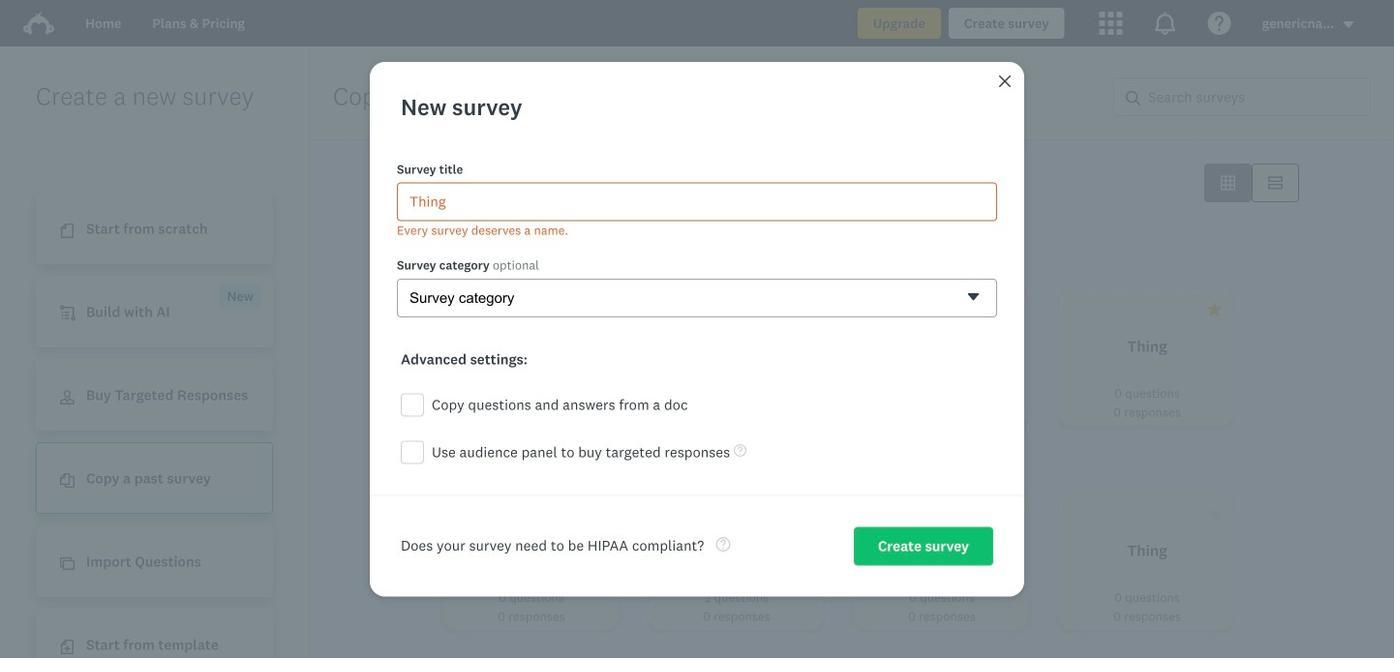 Task type: vqa. For each thing, say whether or not it's contained in the screenshot.
Event Planning Template "image"
no



Task type: locate. For each thing, give the bounding box(es) containing it.
starfilled image
[[565, 176, 579, 190], [1208, 302, 1222, 317]]

1 horizontal spatial starfilled image
[[1208, 302, 1222, 317]]

0 horizontal spatial starfilled image
[[592, 302, 606, 317]]

user image
[[60, 391, 75, 405]]

documentplus image
[[60, 640, 75, 655]]

dropdown arrow icon image
[[1343, 18, 1356, 31], [1344, 21, 1354, 28]]

0 horizontal spatial starfilled image
[[565, 176, 579, 190]]

2 horizontal spatial starfilled image
[[1208, 507, 1222, 521]]

search image
[[1127, 91, 1141, 105]]

2 brand logo image from the top
[[23, 12, 54, 35]]

Search surveys field
[[1141, 78, 1371, 115]]

clone image
[[60, 557, 75, 572]]

starfilled image
[[592, 302, 606, 317], [797, 302, 812, 317], [1208, 507, 1222, 521]]

Survey name field
[[397, 182, 998, 221]]

1 brand logo image from the top
[[23, 8, 54, 39]]

0 vertical spatial starfilled image
[[565, 176, 579, 190]]

products icon image
[[1100, 12, 1123, 35], [1100, 12, 1123, 35]]

document image
[[60, 224, 75, 239]]

dialog
[[370, 62, 1025, 597]]

1 vertical spatial starfilled image
[[1208, 302, 1222, 317]]

help icon image
[[1209, 12, 1232, 35]]

close image
[[998, 73, 1013, 89], [1000, 75, 1011, 87]]

notification center icon image
[[1154, 12, 1178, 35]]

brand logo image
[[23, 8, 54, 39], [23, 12, 54, 35]]



Task type: describe. For each thing, give the bounding box(es) containing it.
textboxmultiple image
[[1269, 176, 1283, 190]]

help image
[[734, 445, 747, 457]]

1 horizontal spatial starfilled image
[[797, 302, 812, 317]]

help image
[[716, 538, 731, 552]]

documentclone image
[[60, 474, 75, 488]]

grid image
[[1221, 176, 1236, 190]]



